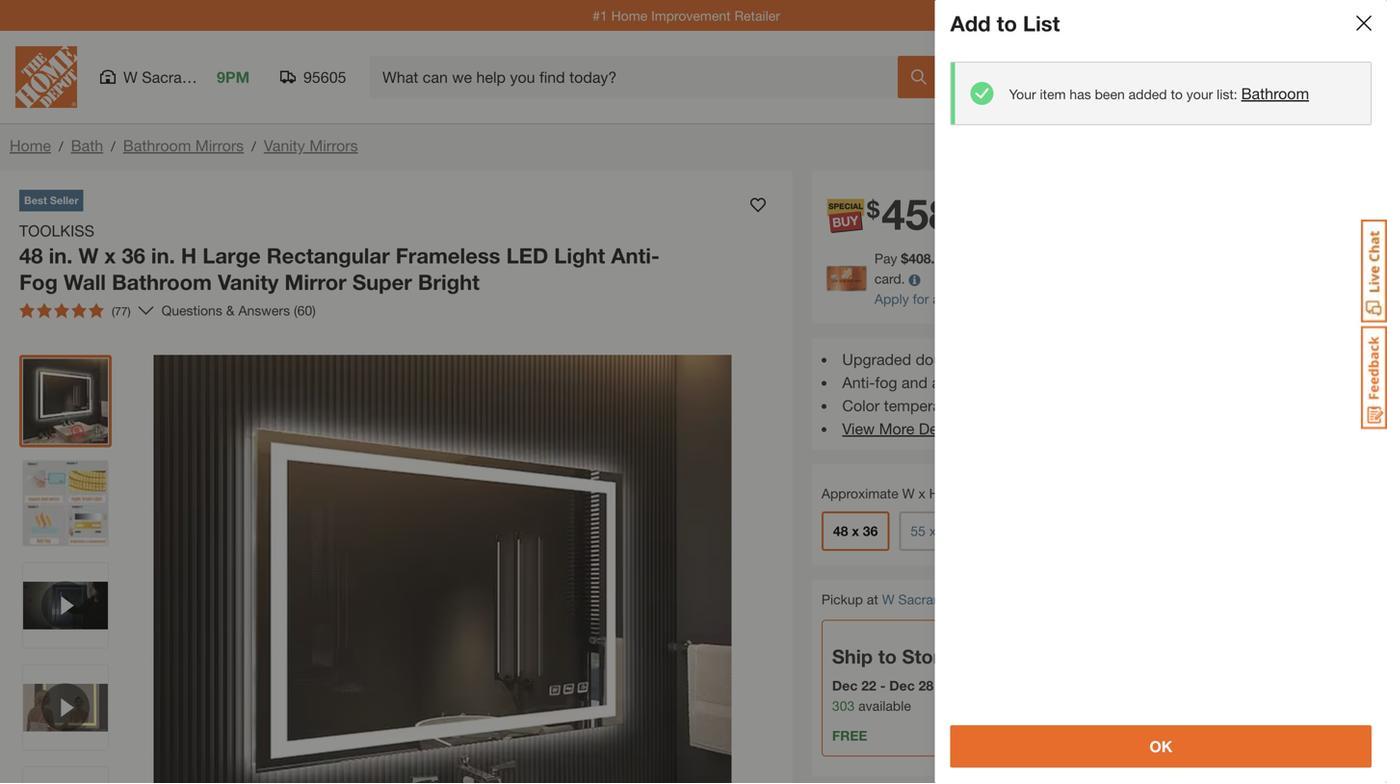 Task type: describe. For each thing, give the bounding box(es) containing it.
apply for a home depot consumer card
[[875, 291, 1120, 307]]

w inside the 'toolkiss 48 in. w x 36 in. h large rectangular frameless led light anti- fog wall bathroom vanity mirror super bright'
[[79, 243, 99, 268]]

consumer
[[1025, 291, 1087, 307]]

x inside the 'toolkiss 48 in. w x 36 in. h large rectangular frameless led light anti- fog wall bathroom vanity mirror super bright'
[[104, 243, 116, 268]]

home link
[[10, 136, 51, 155]]

#1 home improvement retailer
[[593, 7, 781, 23]]

details
[[919, 420, 966, 438]]

bulit in double led light strip toolkiss vanity mirrors tk19068 e1.1 image
[[23, 461, 108, 546]]

to for list
[[997, 10, 1018, 36]]

pickup at w sacramento
[[822, 592, 972, 608]]

1 horizontal spatial sacramento
[[899, 592, 972, 608]]

best
[[24, 194, 47, 207]]

95605
[[304, 68, 346, 86]]

questions & answers (60)
[[162, 303, 316, 319]]

408.00
[[909, 251, 950, 266]]

w right at
[[883, 592, 895, 608]]

for
[[913, 291, 930, 307]]

apply for a home depot consumer card link
[[875, 291, 1120, 307]]

me button
[[1218, 54, 1280, 100]]

toolkiss link
[[19, 219, 102, 242]]

leds
[[1056, 350, 1092, 369]]

your inside "your item has been added to your list: bathroom"
[[1187, 86, 1214, 102]]

&
[[226, 303, 235, 319]]

30
[[941, 523, 956, 539]]

more
[[880, 420, 915, 438]]

listed
[[1076, 397, 1113, 415]]

approximate
[[822, 486, 899, 502]]

add
[[951, 10, 991, 36]]

w sacramento 9pm
[[123, 68, 250, 86]]

1 in. from the left
[[49, 243, 73, 268]]

off
[[969, 373, 987, 392]]

bathroom alert
[[951, 62, 1372, 125]]

55
[[911, 523, 926, 539]]

apply
[[875, 291, 910, 307]]

all
[[1007, 81, 1024, 100]]

2 vertical spatial home
[[944, 291, 981, 307]]

answers
[[238, 303, 290, 319]]

card.
[[875, 271, 906, 287]]

ul
[[1052, 397, 1072, 415]]

opening
[[1258, 251, 1306, 266]]

added
[[1129, 86, 1168, 102]]

cart
[[1311, 81, 1340, 100]]

55 x 30
[[911, 523, 956, 539]]

close image
[[1357, 15, 1372, 31]]

live chat image
[[1362, 220, 1388, 323]]

48 inside button
[[834, 523, 849, 539]]

mirror
[[1254, 350, 1294, 369]]

toolkiss
[[19, 222, 94, 240]]

3 / from the left
[[252, 138, 256, 154]]

apply now image
[[827, 266, 875, 292]]

1
[[1026, 373, 1035, 392]]

bathroom inside the 'toolkiss 48 in. w x 36 in. h large rectangular frameless led light anti- fog wall bathroom vanity mirror super bright'
[[112, 269, 212, 295]]

your
[[1010, 86, 1037, 102]]

your total qualifying purchase upon opening a new card.
[[875, 251, 1346, 287]]

pickup
[[822, 592, 864, 608]]

2 dec from the left
[[890, 678, 915, 694]]

view more details link
[[843, 420, 966, 438]]

1 vertical spatial bathroom
[[123, 136, 191, 155]]

1 vertical spatial home
[[10, 136, 51, 155]]

1 mirrors from the left
[[195, 136, 244, 155]]

view
[[843, 420, 875, 438]]

0 horizontal spatial sacramento
[[142, 68, 226, 86]]

-
[[881, 678, 886, 694]]

new
[[1321, 251, 1346, 266]]

upon
[[1223, 251, 1254, 266]]

w up 55
[[903, 486, 915, 502]]

(in.)
[[943, 486, 965, 502]]

bathroom inside 'bathroom' alert
[[1242, 84, 1310, 103]]

function
[[1194, 373, 1249, 392]]

temperature
[[884, 397, 968, 415]]

at
[[867, 592, 879, 608]]

after
[[991, 373, 1022, 392]]

has
[[1070, 86, 1092, 102]]

super
[[353, 269, 412, 295]]

qualifying
[[1102, 251, 1160, 266]]

2 mirrors from the left
[[310, 136, 358, 155]]

ok
[[1150, 738, 1173, 756]]

cart 3
[[1311, 52, 1340, 100]]

dimmable,
[[1056, 373, 1129, 392]]

anti- inside upgraded double high density leds brighter than other led mirror anti-fog and auto-off after 1 h, dimmable, memory function color temperature adjustable, ul listed view more details
[[843, 373, 876, 392]]

48 x 36
[[834, 523, 878, 539]]

adjustable,
[[972, 397, 1048, 415]]

services
[[1050, 81, 1109, 100]]

bath link
[[71, 136, 103, 155]]

anti- inside the 'toolkiss 48 in. w x 36 in. h large rectangular frameless led light anti- fog wall bathroom vanity mirror super bright'
[[611, 243, 660, 268]]

pay $ 408.00
[[875, 251, 950, 266]]

diy button
[[1133, 54, 1195, 100]]

28
[[919, 678, 934, 694]]

bath
[[71, 136, 103, 155]]

led
[[507, 243, 549, 268]]

and
[[902, 373, 928, 392]]

2 / from the left
[[111, 138, 115, 154]]



Task type: locate. For each thing, give the bounding box(es) containing it.
bathroom up "questions"
[[112, 269, 212, 295]]

h left '(in.)'
[[930, 486, 940, 502]]

sacramento up the store on the right bottom of page
[[899, 592, 972, 608]]

$
[[867, 195, 880, 223], [902, 251, 909, 266]]

to for store
[[879, 645, 897, 668]]

to inside ship to store dec 22 - dec 28 303 available
[[879, 645, 897, 668]]

home up best
[[10, 136, 51, 155]]

1 horizontal spatial $
[[902, 251, 909, 266]]

5 stars image
[[19, 303, 104, 319]]

1 vertical spatial to
[[1171, 86, 1183, 102]]

48 up fog
[[19, 243, 43, 268]]

questions
[[162, 303, 222, 319]]

x
[[104, 243, 116, 268], [919, 486, 926, 502], [852, 523, 860, 539], [930, 523, 937, 539]]

bathroom link
[[1242, 84, 1310, 103]]

auto-
[[932, 373, 969, 392]]

1 horizontal spatial in.
[[151, 243, 175, 268]]

approximate w x h (in.)
[[822, 486, 965, 502]]

your
[[1187, 86, 1214, 102], [1042, 251, 1068, 266]]

pay
[[875, 251, 898, 266]]

shop
[[966, 81, 1002, 100]]

vanity mirrors link
[[264, 136, 358, 155]]

What can we help you find today? search field
[[383, 57, 897, 97]]

been
[[1095, 86, 1125, 102]]

1 horizontal spatial mirrors
[[310, 136, 358, 155]]

double
[[916, 350, 964, 369]]

upgraded
[[843, 350, 912, 369]]

total
[[1072, 251, 1098, 266]]

depot
[[984, 291, 1021, 307]]

me
[[1238, 81, 1260, 100]]

h inside the 'toolkiss 48 in. w x 36 in. h large rectangular frameless led light anti- fog wall bathroom vanity mirror super bright'
[[181, 243, 197, 268]]

1 horizontal spatial 36
[[863, 523, 878, 539]]

a right for
[[933, 291, 941, 307]]

0 horizontal spatial your
[[1042, 251, 1068, 266]]

36 down approximate
[[863, 523, 878, 539]]

0 vertical spatial h
[[181, 243, 197, 268]]

density
[[1002, 350, 1051, 369]]

w up wall
[[79, 243, 99, 268]]

color
[[843, 397, 880, 415]]

bathroom right the bath link
[[123, 136, 191, 155]]

0 horizontal spatial home
[[10, 136, 51, 155]]

#1
[[593, 7, 608, 23]]

48 inside the 'toolkiss 48 in. w x 36 in. h large rectangular frameless led light anti- fog wall bathroom vanity mirror super bright'
[[19, 243, 43, 268]]

0 horizontal spatial 48
[[19, 243, 43, 268]]

x left '(in.)'
[[919, 486, 926, 502]]

diy
[[1152, 81, 1177, 100]]

to
[[997, 10, 1018, 36], [1171, 86, 1183, 102], [879, 645, 897, 668]]

a inside your total qualifying purchase upon opening a new card.
[[1310, 251, 1317, 266]]

0 vertical spatial 36
[[122, 243, 145, 268]]

1 / from the left
[[59, 138, 63, 154]]

0 horizontal spatial mirrors
[[195, 136, 244, 155]]

0 horizontal spatial in.
[[49, 243, 73, 268]]

vanity down 95605 button
[[264, 136, 305, 155]]

in. up "questions"
[[151, 243, 175, 268]]

48 x 36 button
[[822, 512, 890, 551]]

x right 55
[[930, 523, 937, 539]]

0 vertical spatial to
[[997, 10, 1018, 36]]

w right the home depot logo at top
[[123, 68, 138, 86]]

led
[[1229, 350, 1250, 369]]

36 inside the 'toolkiss 48 in. w x 36 in. h large rectangular frameless led light anti- fog wall bathroom vanity mirror super bright'
[[122, 243, 145, 268]]

h
[[181, 243, 197, 268], [930, 486, 940, 502]]

0 vertical spatial bathroom
[[1242, 84, 1310, 103]]

high
[[968, 350, 997, 369]]

22
[[862, 678, 877, 694]]

0 horizontal spatial 36
[[122, 243, 145, 268]]

bathroom mirrors link
[[123, 136, 244, 155]]

1 horizontal spatial to
[[997, 10, 1018, 36]]

brighter
[[1096, 350, 1150, 369]]

0 horizontal spatial h
[[181, 243, 197, 268]]

a left new
[[1310, 251, 1317, 266]]

ship
[[833, 645, 873, 668]]

card
[[1091, 291, 1120, 307]]

1 vertical spatial $
[[902, 251, 909, 266]]

dec right -
[[890, 678, 915, 694]]

x inside button
[[852, 523, 860, 539]]

0 vertical spatial home
[[612, 7, 648, 23]]

fog
[[876, 373, 898, 392]]

ok button
[[951, 726, 1372, 768]]

$ inside $ 458
[[867, 195, 880, 223]]

(60)
[[294, 303, 316, 319]]

0 horizontal spatial /
[[59, 138, 63, 154]]

your left list:
[[1187, 86, 1214, 102]]

2 horizontal spatial to
[[1171, 86, 1183, 102]]

best seller
[[24, 194, 79, 207]]

upgraded double high density leds brighter than other led mirror anti-fog and auto-off after 1 h, dimmable, memory function color temperature adjustable, ul listed view more details
[[843, 350, 1294, 438]]

anti- right light at the top left
[[611, 243, 660, 268]]

0 horizontal spatial to
[[879, 645, 897, 668]]

x up wall
[[104, 243, 116, 268]]

seller
[[50, 194, 79, 207]]

shop all button
[[964, 54, 1026, 100]]

0 vertical spatial anti-
[[611, 243, 660, 268]]

your left total
[[1042, 251, 1068, 266]]

vanity
[[264, 136, 305, 155], [218, 269, 279, 295]]

home left depot
[[944, 291, 981, 307]]

improvement
[[652, 7, 731, 23]]

6304976133001 image
[[23, 563, 108, 648]]

h,
[[1039, 373, 1052, 392]]

h left the 'large'
[[181, 243, 197, 268]]

rectangular
[[267, 243, 390, 268]]

$ 458
[[867, 188, 953, 239]]

x down approximate
[[852, 523, 860, 539]]

1 vertical spatial 36
[[863, 523, 878, 539]]

large
[[203, 243, 261, 268]]

mirrors down 95605
[[310, 136, 358, 155]]

0 vertical spatial a
[[1310, 251, 1317, 266]]

feedback link image
[[1362, 326, 1388, 430]]

list
[[1024, 10, 1061, 36]]

in. down toolkiss link
[[49, 243, 73, 268]]

0 horizontal spatial anti-
[[611, 243, 660, 268]]

to up -
[[879, 645, 897, 668]]

36 inside button
[[863, 523, 878, 539]]

1 horizontal spatial your
[[1187, 86, 1214, 102]]

1 horizontal spatial anti-
[[843, 373, 876, 392]]

bright
[[418, 269, 480, 295]]

frameless
[[396, 243, 501, 268]]

95605 button
[[280, 67, 347, 87]]

anti- up color on the right
[[843, 373, 876, 392]]

store
[[903, 645, 952, 668]]

1 vertical spatial 48
[[834, 523, 849, 539]]

bathroom right list:
[[1242, 84, 1310, 103]]

dec up 303
[[833, 678, 858, 694]]

1 vertical spatial sacramento
[[899, 592, 972, 608]]

/
[[59, 138, 63, 154], [111, 138, 115, 154], [252, 138, 256, 154]]

(77) button
[[12, 295, 138, 326]]

info image
[[909, 274, 921, 286]]

/ right bath
[[111, 138, 115, 154]]

1 vertical spatial vanity
[[218, 269, 279, 295]]

list:
[[1217, 86, 1238, 102]]

(77) link
[[12, 295, 154, 326]]

48 down approximate
[[834, 523, 849, 539]]

1 vertical spatial anti-
[[843, 373, 876, 392]]

0 horizontal spatial dec
[[833, 678, 858, 694]]

0 horizontal spatial a
[[933, 291, 941, 307]]

55 x 30 button
[[900, 512, 967, 551]]

fog
[[19, 269, 58, 295]]

6328674054112 image
[[23, 768, 108, 784]]

1 vertical spatial h
[[930, 486, 940, 502]]

2 vertical spatial bathroom
[[112, 269, 212, 295]]

services button
[[1049, 54, 1110, 100]]

1 horizontal spatial a
[[1310, 251, 1317, 266]]

sacramento up home / bath / bathroom mirrors / vanity mirrors
[[142, 68, 226, 86]]

bulit in double led light strip toolkiss vanity mirrors tk19068 64.0 image
[[23, 359, 108, 444]]

the home depot logo image
[[15, 46, 77, 108]]

(77)
[[112, 305, 131, 318]]

your inside your total qualifying purchase upon opening a new card.
[[1042, 251, 1068, 266]]

36 up (77)
[[122, 243, 145, 268]]

ship to store dec 22 - dec 28 303 available
[[833, 645, 952, 714]]

1 horizontal spatial 48
[[834, 523, 849, 539]]

2 in. from the left
[[151, 243, 175, 268]]

than
[[1154, 350, 1184, 369]]

purchase
[[1164, 251, 1219, 266]]

0 vertical spatial $
[[867, 195, 880, 223]]

toolkiss 48 in. w x 36 in. h large rectangular frameless led light anti- fog wall bathroom vanity mirror super bright
[[19, 222, 660, 295]]

to left list
[[997, 10, 1018, 36]]

2 horizontal spatial /
[[252, 138, 256, 154]]

0 vertical spatial 48
[[19, 243, 43, 268]]

your item has been added to your list: bathroom
[[1010, 84, 1310, 103]]

1 horizontal spatial home
[[612, 7, 648, 23]]

2 vertical spatial to
[[879, 645, 897, 668]]

dec
[[833, 678, 858, 694], [890, 678, 915, 694]]

1 dec from the left
[[833, 678, 858, 694]]

2 horizontal spatial home
[[944, 291, 981, 307]]

0 horizontal spatial $
[[867, 195, 880, 223]]

1 horizontal spatial /
[[111, 138, 115, 154]]

/ left vanity mirrors link
[[252, 138, 256, 154]]

6311547458112 image
[[23, 666, 108, 750]]

vanity inside the 'toolkiss 48 in. w x 36 in. h large rectangular frameless led light anti- fog wall bathroom vanity mirror super bright'
[[218, 269, 279, 295]]

vanity up questions & answers (60)
[[218, 269, 279, 295]]

to right added
[[1171, 86, 1183, 102]]

/ left bath
[[59, 138, 63, 154]]

1 vertical spatial a
[[933, 291, 941, 307]]

other
[[1189, 350, 1224, 369]]

mirrors down 9pm
[[195, 136, 244, 155]]

light
[[554, 243, 606, 268]]

free
[[833, 728, 868, 744]]

home / bath / bathroom mirrors / vanity mirrors
[[10, 136, 358, 155]]

0 vertical spatial vanity
[[264, 136, 305, 155]]

x inside "button"
[[930, 523, 937, 539]]

0 vertical spatial sacramento
[[142, 68, 226, 86]]

1 horizontal spatial dec
[[890, 678, 915, 694]]

$ left 458
[[867, 195, 880, 223]]

a
[[1310, 251, 1317, 266], [933, 291, 941, 307]]

memory
[[1133, 373, 1189, 392]]

1 vertical spatial your
[[1042, 251, 1068, 266]]

available
[[859, 698, 912, 714]]

to inside "your item has been added to your list: bathroom"
[[1171, 86, 1183, 102]]

0 vertical spatial your
[[1187, 86, 1214, 102]]

9pm
[[217, 68, 250, 86]]

home right #1
[[612, 7, 648, 23]]

1 horizontal spatial h
[[930, 486, 940, 502]]

$ right pay
[[902, 251, 909, 266]]



Task type: vqa. For each thing, say whether or not it's contained in the screenshot.
1st 0.9 from right
no



